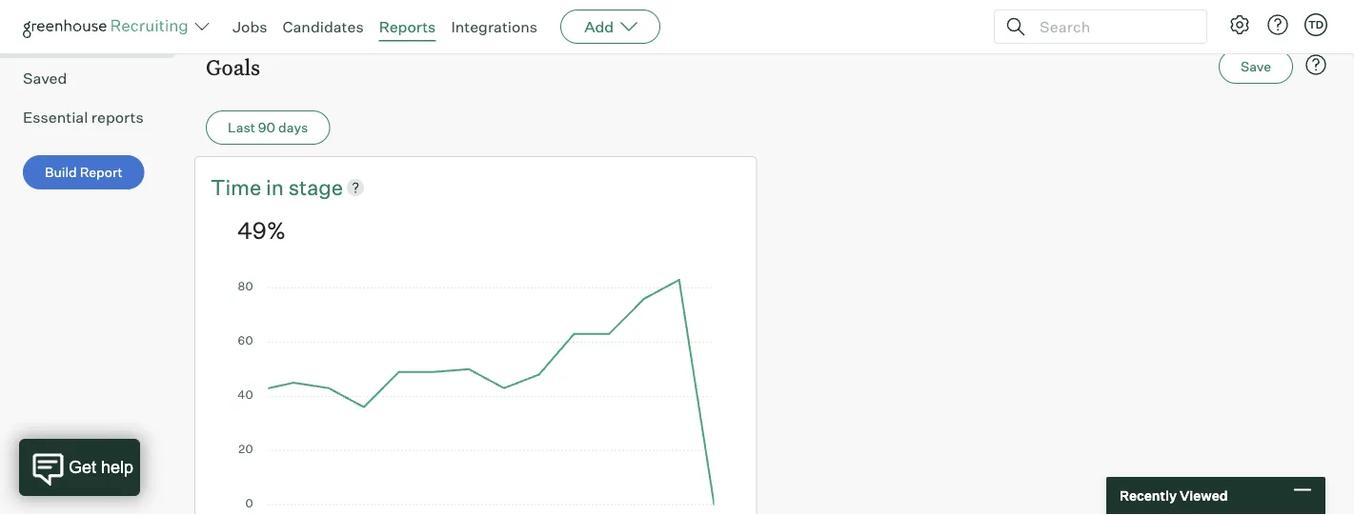 Task type: vqa. For each thing, say whether or not it's contained in the screenshot.
the bottom Test
no



Task type: locate. For each thing, give the bounding box(es) containing it.
build report
[[45, 165, 123, 181]]

in link
[[266, 173, 289, 203]]

stage link
[[289, 173, 343, 203]]

recently viewed
[[1120, 488, 1228, 505]]

save
[[1241, 59, 1271, 75]]

essential
[[23, 108, 88, 127]]

reports
[[379, 17, 436, 36]]

Search text field
[[1035, 13, 1189, 41]]

goals
[[206, 53, 260, 81]]

td button
[[1301, 10, 1331, 40]]

add button
[[561, 10, 661, 44]]

dashboards
[[23, 30, 113, 49]]

essential reports link
[[23, 106, 168, 129]]

reports link
[[379, 17, 436, 36]]

in
[[266, 175, 284, 201]]

viewed
[[1180, 488, 1228, 505]]

49%
[[237, 216, 286, 245]]

report
[[80, 165, 123, 181]]

jobs link
[[233, 17, 267, 36]]

td
[[1308, 18, 1324, 31]]

reports
[[91, 108, 144, 127]]

integrations link
[[451, 17, 538, 36]]

essential reports
[[23, 108, 144, 127]]

dashboards link
[[23, 28, 168, 51]]



Task type: describe. For each thing, give the bounding box(es) containing it.
last
[[228, 120, 255, 136]]

saved
[[23, 69, 67, 88]]

recently
[[1120, 488, 1177, 505]]

last 90 days button
[[206, 111, 330, 146]]

candidates
[[283, 17, 364, 36]]

configure image
[[1228, 13, 1251, 36]]

time
[[211, 175, 261, 201]]

saved link
[[23, 67, 168, 90]]

candidates link
[[283, 17, 364, 36]]

time in
[[211, 175, 289, 201]]

time link
[[211, 173, 266, 203]]

90
[[258, 120, 276, 136]]

td button
[[1305, 13, 1328, 36]]

days
[[278, 120, 308, 136]]

build
[[45, 165, 77, 181]]

faq image
[[1305, 54, 1328, 77]]

save button
[[1219, 50, 1293, 85]]

jobs
[[233, 17, 267, 36]]

stage
[[289, 175, 343, 201]]

xychart image
[[237, 275, 714, 516]]

add
[[584, 17, 614, 36]]

build report button
[[23, 156, 145, 190]]

last 90 days
[[228, 120, 308, 136]]

greenhouse recruiting image
[[23, 15, 194, 38]]

integrations
[[451, 17, 538, 36]]



